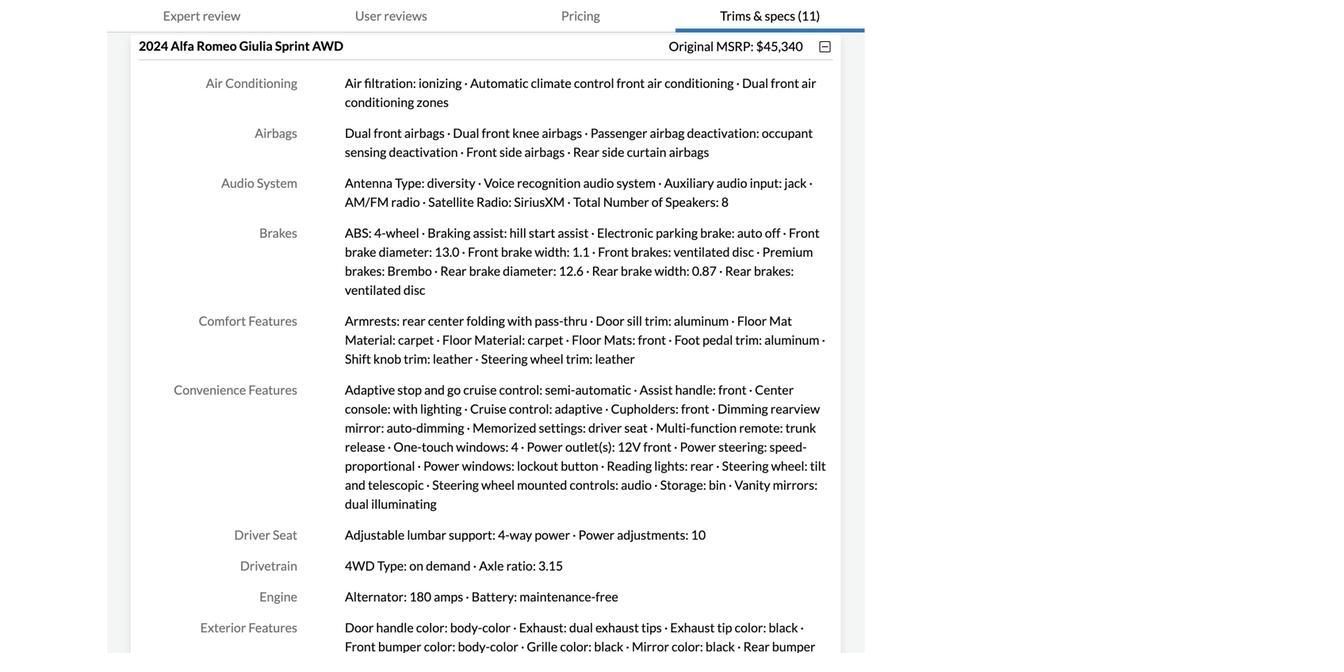 Task type: locate. For each thing, give the bounding box(es) containing it.
3 features from the top
[[249, 620, 297, 636]]

side down passenger
[[602, 144, 625, 160]]

1 horizontal spatial air
[[802, 75, 817, 91]]

user
[[355, 8, 382, 23]]

0 vertical spatial and
[[424, 382, 445, 398]]

aluminum up foot
[[674, 313, 729, 329]]

center
[[428, 313, 464, 329]]

system
[[257, 175, 297, 191]]

romeo
[[197, 38, 237, 54]]

rear inside dual front airbags · dual front knee airbags · passenger airbag deactivation: occupant sensing deactivation · front side airbags · rear side curtain airbags
[[573, 144, 600, 160]]

1 vertical spatial rear
[[691, 458, 714, 474]]

0 horizontal spatial aluminum
[[674, 313, 729, 329]]

dual inside the air filtration: ionizing · automatic climate control front air conditioning · dual front air conditioning zones
[[742, 75, 769, 91]]

side
[[500, 144, 522, 160], [602, 144, 625, 160]]

auto-
[[387, 420, 416, 436]]

front down $45,340
[[771, 75, 799, 91]]

front up premium
[[789, 225, 820, 241]]

front inside door handle color: body-color · exhaust: dual exhaust tips · exhaust tip color: black · front bumper color: body-color · grille color: black · mirror color: black · rear bumpe
[[345, 639, 376, 654]]

1 vertical spatial with
[[393, 401, 418, 417]]

steering
[[481, 351, 528, 367], [722, 458, 769, 474], [432, 478, 479, 493]]

1 horizontal spatial floor
[[572, 332, 602, 348]]

1 horizontal spatial wheel
[[481, 478, 515, 493]]

1 horizontal spatial rear
[[691, 458, 714, 474]]

1 horizontal spatial diameter:
[[503, 263, 557, 279]]

0 horizontal spatial diameter:
[[379, 244, 432, 260]]

airbags down airbag
[[669, 144, 709, 160]]

control: up cruise
[[499, 382, 543, 398]]

storage:
[[660, 478, 707, 493]]

center
[[755, 382, 794, 398]]

width: left 0.87
[[655, 263, 690, 279]]

floor left mat
[[737, 313, 767, 329]]

0 vertical spatial conditioning
[[665, 75, 734, 91]]

type: left 'on'
[[377, 558, 407, 574]]

air inside the air filtration: ionizing · automatic climate control front air conditioning · dual front air conditioning zones
[[345, 75, 362, 91]]

seat
[[273, 527, 297, 543]]

leather up go
[[433, 351, 473, 367]]

premium
[[763, 244, 813, 260]]

airbags down the knee
[[525, 144, 565, 160]]

4- right 'abs:'
[[374, 225, 386, 241]]

wheel up semi-
[[530, 351, 564, 367]]

1 features from the top
[[249, 313, 297, 329]]

front up voice
[[466, 144, 497, 160]]

rear left center
[[402, 313, 426, 329]]

0 vertical spatial windows:
[[456, 439, 509, 455]]

air left filtration:
[[345, 75, 362, 91]]

reviews
[[384, 8, 427, 23]]

adjustable
[[345, 527, 405, 543]]

carpet down pass-
[[528, 332, 564, 348]]

type: up "radio"
[[395, 175, 425, 191]]

trim: right "knob"
[[404, 351, 431, 367]]

1 horizontal spatial width:
[[655, 263, 690, 279]]

airbags up deactivation
[[404, 125, 445, 141]]

thru
[[564, 313, 588, 329]]

1 horizontal spatial air
[[345, 75, 362, 91]]

0 vertical spatial dual
[[345, 497, 369, 512]]

1 vertical spatial door
[[345, 620, 374, 636]]

leather down mats:
[[595, 351, 635, 367]]

dual up adjustable
[[345, 497, 369, 512]]

0 vertical spatial disc
[[732, 244, 754, 260]]

1 vertical spatial features
[[249, 382, 297, 398]]

1 vertical spatial 4-
[[498, 527, 510, 543]]

side down the knee
[[500, 144, 522, 160]]

dual up sensing
[[345, 125, 371, 141]]

1 vertical spatial disc
[[404, 282, 425, 298]]

3.15
[[538, 558, 563, 574]]

type:
[[395, 175, 425, 191], [377, 558, 407, 574]]

automatic
[[470, 75, 529, 91]]

0 horizontal spatial carpet
[[398, 332, 434, 348]]

0 vertical spatial door
[[596, 313, 625, 329]]

front
[[617, 75, 645, 91], [771, 75, 799, 91], [374, 125, 402, 141], [482, 125, 510, 141], [638, 332, 666, 348], [719, 382, 747, 398], [681, 401, 710, 417], [644, 439, 672, 455]]

door
[[596, 313, 625, 329], [345, 620, 374, 636]]

shift
[[345, 351, 371, 367]]

door inside armrests: rear center folding with pass-thru · door sill trim: aluminum · floor mat material: carpet · floor material: carpet · floor mats: front · foot pedal trim: aluminum · shift knob trim: leather · steering wheel trim: leather
[[596, 313, 625, 329]]

airbags right the knee
[[542, 125, 582, 141]]

0 vertical spatial features
[[249, 313, 297, 329]]

1 vertical spatial ventilated
[[345, 282, 401, 298]]

0 vertical spatial rear
[[402, 313, 426, 329]]

0 horizontal spatial black
[[594, 639, 624, 654]]

12v
[[618, 439, 641, 455]]

conditioning
[[665, 75, 734, 91], [345, 94, 414, 110]]

rear
[[402, 313, 426, 329], [691, 458, 714, 474]]

1 horizontal spatial audio
[[621, 478, 652, 493]]

0 horizontal spatial with
[[393, 401, 418, 417]]

width: down start
[[535, 244, 570, 260]]

color: right bumper
[[424, 639, 456, 654]]

review
[[203, 8, 241, 23]]

0 horizontal spatial width:
[[535, 244, 570, 260]]

steering:
[[719, 439, 767, 455]]

air down $45,340
[[802, 75, 817, 91]]

dual down original msrp: $45,340 in the right top of the page
[[742, 75, 769, 91]]

way
[[510, 527, 532, 543]]

0 horizontal spatial dual
[[345, 125, 371, 141]]

2 horizontal spatial dual
[[742, 75, 769, 91]]

air for air conditioning
[[206, 75, 223, 91]]

door down alternator: at the left bottom of the page
[[345, 620, 374, 636]]

exhaust
[[596, 620, 639, 636]]

wheel inside abs: 4-wheel · braking assist: hill start assist · electronic parking brake: auto off · front brake diameter: 13.0 · front brake width: 1.1 · front brakes: ventilated disc · premium brakes: brembo · rear brake diameter: 12.6 · rear brake width: 0.87 · rear brakes: ventilated disc
[[386, 225, 419, 241]]

trims
[[720, 8, 751, 23]]

trims & specs (11) tab
[[676, 0, 865, 33]]

1 horizontal spatial leather
[[595, 351, 635, 367]]

0 vertical spatial with
[[508, 313, 532, 329]]

ventilated up 0.87
[[674, 244, 730, 260]]

exhaust
[[670, 620, 715, 636]]

pricing tab
[[486, 0, 676, 33]]

0 horizontal spatial dual
[[345, 497, 369, 512]]

one-
[[394, 439, 422, 455]]

windows: down '4'
[[462, 458, 515, 474]]

outlet(s):
[[565, 439, 615, 455]]

ratio:
[[507, 558, 536, 574]]

ventilated up armrests:
[[345, 282, 401, 298]]

0 vertical spatial body-
[[450, 620, 482, 636]]

wheel down '4'
[[481, 478, 515, 493]]

dual inside door handle color: body-color · exhaust: dual exhaust tips · exhaust tip color: black · front bumper color: body-color · grille color: black · mirror color: black · rear bumpe
[[569, 620, 593, 636]]

0 vertical spatial ventilated
[[674, 244, 730, 260]]

brake down assist: on the left of the page
[[469, 263, 501, 279]]

windows:
[[456, 439, 509, 455], [462, 458, 515, 474]]

off
[[765, 225, 781, 241]]

1 air from the left
[[206, 75, 223, 91]]

conditioning down filtration:
[[345, 94, 414, 110]]

system
[[617, 175, 656, 191]]

control: up memorized
[[509, 401, 552, 417]]

adaptive
[[555, 401, 603, 417]]

2 side from the left
[[602, 144, 625, 160]]

wheel
[[386, 225, 419, 241], [530, 351, 564, 367], [481, 478, 515, 493]]

1 carpet from the left
[[398, 332, 434, 348]]

material: down folding
[[475, 332, 525, 348]]

memorized
[[473, 420, 537, 436]]

brake
[[345, 244, 376, 260], [501, 244, 532, 260], [469, 263, 501, 279], [621, 263, 652, 279]]

dual up deactivation
[[453, 125, 479, 141]]

diameter: up brembo
[[379, 244, 432, 260]]

vanity
[[735, 478, 771, 493]]

front down sill
[[638, 332, 666, 348]]

steering up cruise
[[481, 351, 528, 367]]

0 horizontal spatial rear
[[402, 313, 426, 329]]

1 vertical spatial body-
[[458, 639, 490, 654]]

floor
[[737, 313, 767, 329], [442, 332, 472, 348], [572, 332, 602, 348]]

0 horizontal spatial conditioning
[[345, 94, 414, 110]]

2 horizontal spatial floor
[[737, 313, 767, 329]]

air
[[647, 75, 662, 91], [802, 75, 817, 91]]

brakes: down premium
[[754, 263, 794, 279]]

minus square image
[[818, 40, 833, 53]]

2 air from the left
[[345, 75, 362, 91]]

lighting
[[420, 401, 462, 417]]

black down exhaust at the left of the page
[[594, 639, 624, 654]]

1 horizontal spatial brakes:
[[631, 244, 671, 260]]

function
[[691, 420, 737, 436]]

front left bumper
[[345, 639, 376, 654]]

0 horizontal spatial 4-
[[374, 225, 386, 241]]

1 vertical spatial and
[[345, 478, 366, 493]]

0 horizontal spatial ventilated
[[345, 282, 401, 298]]

power down touch
[[424, 458, 460, 474]]

1 vertical spatial diameter:
[[503, 263, 557, 279]]

support:
[[449, 527, 496, 543]]

front inside armrests: rear center folding with pass-thru · door sill trim: aluminum · floor mat material: carpet · floor material: carpet · floor mats: front · foot pedal trim: aluminum · shift knob trim: leather · steering wheel trim: leather
[[638, 332, 666, 348]]

rear up bin
[[691, 458, 714, 474]]

features right convenience
[[249, 382, 297, 398]]

material: down armrests:
[[345, 332, 396, 348]]

and left go
[[424, 382, 445, 398]]

front left the knee
[[482, 125, 510, 141]]

10
[[691, 527, 706, 543]]

sprint
[[275, 38, 310, 54]]

door up mats:
[[596, 313, 625, 329]]

0 vertical spatial aluminum
[[674, 313, 729, 329]]

steering down touch
[[432, 478, 479, 493]]

1 vertical spatial wheel
[[530, 351, 564, 367]]

battery:
[[472, 589, 517, 605]]

black right tip
[[769, 620, 798, 636]]

dimming
[[416, 420, 464, 436]]

air up airbag
[[647, 75, 662, 91]]

1 horizontal spatial with
[[508, 313, 532, 329]]

front for dual front airbags · dual front knee airbags · passenger airbag deactivation: occupant sensing deactivation · front side airbags · rear side curtain airbags
[[466, 144, 497, 160]]

conditioning down original
[[665, 75, 734, 91]]

disc
[[732, 244, 754, 260], [404, 282, 425, 298]]

4- inside abs: 4-wheel · braking assist: hill start assist · electronic parking brake: auto off · front brake diameter: 13.0 · front brake width: 1.1 · front brakes: ventilated disc · premium brakes: brembo · rear brake diameter: 12.6 · rear brake width: 0.87 · rear brakes: ventilated disc
[[374, 225, 386, 241]]

audio up total on the top of page
[[583, 175, 614, 191]]

aluminum down mat
[[765, 332, 820, 348]]

type: inside antenna type: diversity · voice recognition audio system · auxiliary audio input: jack · am/fm radio · satellite radio: siriusxm · total number of speakers: 8
[[395, 175, 425, 191]]

carpet up "knob"
[[398, 332, 434, 348]]

rear inside door handle color: body-color · exhaust: dual exhaust tips · exhaust tip color: black · front bumper color: body-color · grille color: black · mirror color: black · rear bumpe
[[744, 639, 770, 654]]

0 vertical spatial width:
[[535, 244, 570, 260]]

2 vertical spatial features
[[249, 620, 297, 636]]

audio up 8
[[717, 175, 748, 191]]

features right "comfort"
[[249, 313, 297, 329]]

start
[[529, 225, 555, 241]]

zones
[[417, 94, 449, 110]]

tab list
[[107, 0, 865, 33]]

1 horizontal spatial side
[[602, 144, 625, 160]]

mats:
[[604, 332, 636, 348]]

1 leather from the left
[[433, 351, 473, 367]]

dual left exhaust at the left of the page
[[569, 620, 593, 636]]

driver
[[589, 420, 622, 436]]

0 vertical spatial type:
[[395, 175, 425, 191]]

0 horizontal spatial side
[[500, 144, 522, 160]]

disc down auto at top
[[732, 244, 754, 260]]

0 vertical spatial 4-
[[374, 225, 386, 241]]

1 horizontal spatial steering
[[481, 351, 528, 367]]

with left pass-
[[508, 313, 532, 329]]

1 vertical spatial windows:
[[462, 458, 515, 474]]

0 horizontal spatial leather
[[433, 351, 473, 367]]

expert review
[[163, 8, 241, 23]]

color: right tip
[[735, 620, 766, 636]]

hill
[[510, 225, 526, 241]]

0 horizontal spatial and
[[345, 478, 366, 493]]

floor down center
[[442, 332, 472, 348]]

diameter: down the hill
[[503, 263, 557, 279]]

mirror:
[[345, 420, 384, 436]]

steering down steering:
[[722, 458, 769, 474]]

brakes: down 'abs:'
[[345, 263, 385, 279]]

tip
[[717, 620, 732, 636]]

color left "grille"
[[490, 639, 519, 654]]

front down handle:
[[681, 401, 710, 417]]

color down battery:
[[482, 620, 511, 636]]

0 horizontal spatial air
[[647, 75, 662, 91]]

type: for on
[[377, 558, 407, 574]]

0 vertical spatial control:
[[499, 382, 543, 398]]

2 horizontal spatial steering
[[722, 458, 769, 474]]

1 vertical spatial color
[[490, 639, 519, 654]]

comfort features
[[199, 313, 297, 329]]

satellite
[[428, 194, 474, 210]]

audio
[[221, 175, 254, 191]]

1 horizontal spatial material:
[[475, 332, 525, 348]]

4- right the support:
[[498, 527, 510, 543]]

2 horizontal spatial wheel
[[530, 351, 564, 367]]

air down the romeo
[[206, 75, 223, 91]]

total
[[573, 194, 601, 210]]

audio down reading at the bottom
[[621, 478, 652, 493]]

and
[[424, 382, 445, 398], [345, 478, 366, 493]]

front right control
[[617, 75, 645, 91]]

2 horizontal spatial brakes:
[[754, 263, 794, 279]]

wheel down "radio"
[[386, 225, 419, 241]]

brakes: down parking
[[631, 244, 671, 260]]

0 horizontal spatial steering
[[432, 478, 479, 493]]

2 vertical spatial wheel
[[481, 478, 515, 493]]

body-
[[450, 620, 482, 636], [458, 639, 490, 654]]

mirror
[[632, 639, 669, 654]]

disc down brembo
[[404, 282, 425, 298]]

front inside dual front airbags · dual front knee airbags · passenger airbag deactivation: occupant sensing deactivation · front side airbags · rear side curtain airbags
[[466, 144, 497, 160]]

assist:
[[473, 225, 507, 241]]

reading
[[607, 458, 652, 474]]

original msrp: $45,340
[[669, 38, 803, 54]]

adaptive
[[345, 382, 395, 398]]

color
[[482, 620, 511, 636], [490, 639, 519, 654]]

1 horizontal spatial door
[[596, 313, 625, 329]]

1 vertical spatial aluminum
[[765, 332, 820, 348]]

with up auto-
[[393, 401, 418, 417]]

0 vertical spatial wheel
[[386, 225, 419, 241]]

0 horizontal spatial door
[[345, 620, 374, 636]]

1 horizontal spatial disc
[[732, 244, 754, 260]]

type: for diversity
[[395, 175, 425, 191]]

2 features from the top
[[249, 382, 297, 398]]

and down the proportional
[[345, 478, 366, 493]]

1 horizontal spatial dual
[[569, 620, 593, 636]]

0 vertical spatial steering
[[481, 351, 528, 367]]

1 horizontal spatial carpet
[[528, 332, 564, 348]]

1 vertical spatial dual
[[569, 620, 593, 636]]

2 carpet from the left
[[528, 332, 564, 348]]

sill
[[627, 313, 642, 329]]

electronic
[[597, 225, 654, 241]]

black down tip
[[706, 639, 735, 654]]

windows: down memorized
[[456, 439, 509, 455]]

0 horizontal spatial material:
[[345, 332, 396, 348]]

front down electronic
[[598, 244, 629, 260]]

·
[[464, 75, 468, 91], [736, 75, 740, 91], [447, 125, 451, 141], [585, 125, 588, 141], [461, 144, 464, 160], [567, 144, 571, 160], [478, 175, 482, 191], [658, 175, 662, 191], [809, 175, 813, 191], [423, 194, 426, 210], [567, 194, 571, 210], [422, 225, 425, 241], [591, 225, 595, 241], [783, 225, 787, 241], [462, 244, 465, 260], [592, 244, 596, 260], [757, 244, 760, 260], [434, 263, 438, 279], [586, 263, 590, 279], [719, 263, 723, 279], [590, 313, 594, 329], [731, 313, 735, 329], [437, 332, 440, 348], [566, 332, 570, 348], [669, 332, 672, 348], [822, 332, 826, 348], [475, 351, 479, 367], [634, 382, 637, 398], [749, 382, 753, 398], [464, 401, 468, 417], [605, 401, 609, 417], [712, 401, 715, 417], [467, 420, 470, 436], [650, 420, 654, 436], [388, 439, 391, 455], [521, 439, 524, 455], [674, 439, 678, 455], [418, 458, 421, 474], [601, 458, 605, 474], [716, 458, 720, 474], [426, 478, 430, 493], [654, 478, 658, 493], [729, 478, 732, 493], [573, 527, 576, 543], [473, 558, 477, 574], [466, 589, 469, 605], [513, 620, 517, 636], [665, 620, 668, 636], [801, 620, 804, 636], [521, 639, 525, 654], [626, 639, 630, 654], [738, 639, 741, 654]]

1 vertical spatial type:
[[377, 558, 407, 574]]

proportional
[[345, 458, 415, 474]]

axle
[[479, 558, 504, 574]]

convenience features
[[174, 382, 297, 398]]

dual front airbags · dual front knee airbags · passenger airbag deactivation: occupant sensing deactivation · front side airbags · rear side curtain airbags
[[345, 125, 813, 160]]

0 horizontal spatial air
[[206, 75, 223, 91]]

0 horizontal spatial wheel
[[386, 225, 419, 241]]



Task type: vqa. For each thing, say whether or not it's contained in the screenshot.


Task type: describe. For each thing, give the bounding box(es) containing it.
settings:
[[539, 420, 586, 436]]

abs:
[[345, 225, 372, 241]]

recognition
[[517, 175, 581, 191]]

stop
[[398, 382, 422, 398]]

folding
[[467, 313, 505, 329]]

siriusxm
[[514, 194, 565, 210]]

comfort
[[199, 313, 246, 329]]

1 horizontal spatial black
[[706, 639, 735, 654]]

speed-
[[770, 439, 807, 455]]

occupant
[[762, 125, 813, 141]]

trim: right pedal
[[736, 332, 762, 348]]

rear inside armrests: rear center folding with pass-thru · door sill trim: aluminum · floor mat material: carpet · floor material: carpet · floor mats: front · foot pedal trim: aluminum · shift knob trim: leather · steering wheel trim: leather
[[402, 313, 426, 329]]

bin
[[709, 478, 726, 493]]

with inside adaptive stop and go cruise control: semi-automatic · assist handle: front · center console: with lighting · cruise control: adaptive · cupholders: front · dimming rearview mirror: auto-dimming · memorized settings: driver seat · multi-function remote: trunk release · one-touch windows: 4 · power outlet(s): 12v front · power steering: speed- proportional · power windows: lockout button · reading lights: rear · steering wheel: tilt and telescopic · steering wheel mounted controls: audio · storage: bin · vanity mirrors: dual illuminating
[[393, 401, 418, 417]]

1 horizontal spatial 4-
[[498, 527, 510, 543]]

cruise
[[470, 401, 507, 417]]

0 vertical spatial diameter:
[[379, 244, 432, 260]]

dual inside adaptive stop and go cruise control: semi-automatic · assist handle: front · center console: with lighting · cruise control: adaptive · cupholders: front · dimming rearview mirror: auto-dimming · memorized settings: driver seat · multi-function remote: trunk release · one-touch windows: 4 · power outlet(s): 12v front · power steering: speed- proportional · power windows: lockout button · reading lights: rear · steering wheel: tilt and telescopic · steering wheel mounted controls: audio · storage: bin · vanity mirrors: dual illuminating
[[345, 497, 369, 512]]

wheel:
[[771, 458, 808, 474]]

wheel inside adaptive stop and go cruise control: semi-automatic · assist handle: front · center console: with lighting · cruise control: adaptive · cupholders: front · dimming rearview mirror: auto-dimming · memorized settings: driver seat · multi-function remote: trunk release · one-touch windows: 4 · power outlet(s): 12v front · power steering: speed- proportional · power windows: lockout button · reading lights: rear · steering wheel: tilt and telescopic · steering wheel mounted controls: audio · storage: bin · vanity mirrors: dual illuminating
[[481, 478, 515, 493]]

1 horizontal spatial aluminum
[[765, 332, 820, 348]]

cupholders:
[[611, 401, 679, 417]]

1 side from the left
[[500, 144, 522, 160]]

original
[[669, 38, 714, 54]]

expert
[[163, 8, 200, 23]]

1 horizontal spatial ventilated
[[674, 244, 730, 260]]

power up lockout
[[527, 439, 563, 455]]

rear inside adaptive stop and go cruise control: semi-automatic · assist handle: front · center console: with lighting · cruise control: adaptive · cupholders: front · dimming rearview mirror: auto-dimming · memorized settings: driver seat · multi-function remote: trunk release · one-touch windows: 4 · power outlet(s): 12v front · power steering: speed- proportional · power windows: lockout button · reading lights: rear · steering wheel: tilt and telescopic · steering wheel mounted controls: audio · storage: bin · vanity mirrors: dual illuminating
[[691, 458, 714, 474]]

8
[[722, 194, 729, 210]]

wheel inside armrests: rear center folding with pass-thru · door sill trim: aluminum · floor mat material: carpet · floor material: carpet · floor mats: front · foot pedal trim: aluminum · shift knob trim: leather · steering wheel trim: leather
[[530, 351, 564, 367]]

jack
[[785, 175, 807, 191]]

adaptive stop and go cruise control: semi-automatic · assist handle: front · center console: with lighting · cruise control: adaptive · cupholders: front · dimming rearview mirror: auto-dimming · memorized settings: driver seat · multi-function remote: trunk release · one-touch windows: 4 · power outlet(s): 12v front · power steering: speed- proportional · power windows: lockout button · reading lights: rear · steering wheel: tilt and telescopic · steering wheel mounted controls: audio · storage: bin · vanity mirrors: dual illuminating
[[345, 382, 826, 512]]

2 leather from the left
[[595, 351, 635, 367]]

am/fm
[[345, 194, 389, 210]]

braking
[[428, 225, 471, 241]]

air for air filtration: ionizing · automatic climate control front air conditioning · dual front air conditioning zones
[[345, 75, 362, 91]]

1 material: from the left
[[345, 332, 396, 348]]

audio inside adaptive stop and go cruise control: semi-automatic · assist handle: front · center console: with lighting · cruise control: adaptive · cupholders: front · dimming rearview mirror: auto-dimming · memorized settings: driver seat · multi-function remote: trunk release · one-touch windows: 4 · power outlet(s): 12v front · power steering: speed- proportional · power windows: lockout button · reading lights: rear · steering wheel: tilt and telescopic · steering wheel mounted controls: audio · storage: bin · vanity mirrors: dual illuminating
[[621, 478, 652, 493]]

color: down exhaust
[[672, 639, 703, 654]]

assist
[[640, 382, 673, 398]]

0 horizontal spatial disc
[[404, 282, 425, 298]]

brake down the hill
[[501, 244, 532, 260]]

2 horizontal spatial black
[[769, 620, 798, 636]]

1 vertical spatial steering
[[722, 458, 769, 474]]

0 horizontal spatial floor
[[442, 332, 472, 348]]

button
[[561, 458, 599, 474]]

climate
[[531, 75, 572, 91]]

abs: 4-wheel · braking assist: hill start assist · electronic parking brake: auto off · front brake diameter: 13.0 · front brake width: 1.1 · front brakes: ventilated disc · premium brakes: brembo · rear brake diameter: 12.6 · rear brake width: 0.87 · rear brakes: ventilated disc
[[345, 225, 820, 298]]

foot
[[675, 332, 700, 348]]

13.0
[[435, 244, 460, 260]]

tab list containing expert review
[[107, 0, 865, 33]]

bumper
[[378, 639, 422, 654]]

front for door handle color: body-color · exhaust: dual exhaust tips · exhaust tip color: black · front bumper color: body-color · grille color: black · mirror color: black · rear bumpe
[[345, 639, 376, 654]]

touch
[[422, 439, 454, 455]]

illuminating
[[371, 497, 437, 512]]

tilt
[[810, 458, 826, 474]]

cruise
[[463, 382, 497, 398]]

passenger
[[591, 125, 648, 141]]

ionizing
[[419, 75, 462, 91]]

door inside door handle color: body-color · exhaust: dual exhaust tips · exhaust tip color: black · front bumper color: body-color · grille color: black · mirror color: black · rear bumpe
[[345, 620, 374, 636]]

console:
[[345, 401, 391, 417]]

2 air from the left
[[802, 75, 817, 91]]

user reviews
[[355, 8, 427, 23]]

brake down 'abs:'
[[345, 244, 376, 260]]

steering inside armrests: rear center folding with pass-thru · door sill trim: aluminum · floor mat material: carpet · floor material: carpet · floor mats: front · foot pedal trim: aluminum · shift knob trim: leather · steering wheel trim: leather
[[481, 351, 528, 367]]

conditioning
[[225, 75, 297, 91]]

features for exterior features
[[249, 620, 297, 636]]

antenna type: diversity · voice recognition audio system · auxiliary audio input: jack · am/fm radio · satellite radio: siriusxm · total number of speakers: 8
[[345, 175, 813, 210]]

front up "dimming"
[[719, 382, 747, 398]]

front up lights:
[[644, 439, 672, 455]]

exterior
[[200, 620, 246, 636]]

remote:
[[739, 420, 783, 436]]

0 horizontal spatial brakes:
[[345, 263, 385, 279]]

handle:
[[675, 382, 716, 398]]

front for abs: 4-wheel · braking assist: hill start assist · electronic parking brake: auto off · front brake diameter: 13.0 · front brake width: 1.1 · front brakes: ventilated disc · premium brakes: brembo · rear brake diameter: 12.6 · rear brake width: 0.87 · rear brakes: ventilated disc
[[789, 225, 820, 241]]

1 horizontal spatial dual
[[453, 125, 479, 141]]

4
[[511, 439, 519, 455]]

armrests:
[[345, 313, 400, 329]]

lights:
[[655, 458, 688, 474]]

audio system
[[221, 175, 297, 191]]

pass-
[[535, 313, 564, 329]]

air conditioning
[[206, 75, 297, 91]]

brakes
[[259, 225, 297, 241]]

1 vertical spatial conditioning
[[345, 94, 414, 110]]

1 horizontal spatial and
[[424, 382, 445, 398]]

adjustments:
[[617, 527, 689, 543]]

release
[[345, 439, 385, 455]]

convenience
[[174, 382, 246, 398]]

1 horizontal spatial conditioning
[[665, 75, 734, 91]]

color: right "grille"
[[560, 639, 592, 654]]

input:
[[750, 175, 782, 191]]

air filtration: ionizing · automatic climate control front air conditioning · dual front air conditioning zones
[[345, 75, 817, 110]]

(11)
[[798, 8, 820, 23]]

of
[[652, 194, 663, 210]]

features for comfort features
[[249, 313, 297, 329]]

go
[[447, 382, 461, 398]]

1 vertical spatial width:
[[655, 263, 690, 279]]

1 air from the left
[[647, 75, 662, 91]]

controls:
[[570, 478, 619, 493]]

armrests: rear center folding with pass-thru · door sill trim: aluminum · floor mat material: carpet · floor material: carpet · floor mats: front · foot pedal trim: aluminum · shift knob trim: leather · steering wheel trim: leather
[[345, 313, 826, 367]]

front up sensing
[[374, 125, 402, 141]]

2 vertical spatial steering
[[432, 478, 479, 493]]

trim: up semi-
[[566, 351, 593, 367]]

features for convenience features
[[249, 382, 297, 398]]

curtain
[[627, 144, 667, 160]]

telescopic
[[368, 478, 424, 493]]

free
[[596, 589, 618, 605]]

trim: right sill
[[645, 313, 672, 329]]

0 vertical spatial color
[[482, 620, 511, 636]]

filtration:
[[364, 75, 416, 91]]

engine
[[260, 589, 297, 605]]

user reviews tab
[[297, 0, 486, 33]]

trunk
[[786, 420, 816, 436]]

radio:
[[477, 194, 512, 210]]

on
[[409, 558, 424, 574]]

1 vertical spatial control:
[[509, 401, 552, 417]]

power right power
[[579, 527, 615, 543]]

control
[[574, 75, 614, 91]]

diversity
[[427, 175, 476, 191]]

exhaust:
[[519, 620, 567, 636]]

parking
[[656, 225, 698, 241]]

awd
[[312, 38, 343, 54]]

alternator:
[[345, 589, 407, 605]]

with inside armrests: rear center folding with pass-thru · door sill trim: aluminum · floor mat material: carpet · floor material: carpet · floor mats: front · foot pedal trim: aluminum · shift knob trim: leather · steering wheel trim: leather
[[508, 313, 532, 329]]

2 horizontal spatial audio
[[717, 175, 748, 191]]

demand
[[426, 558, 471, 574]]

exterior features
[[200, 620, 297, 636]]

1.1
[[572, 244, 590, 260]]

2024 alfa romeo giulia sprint awd
[[139, 38, 343, 54]]

alfa
[[171, 38, 194, 54]]

front down assist: on the left of the page
[[468, 244, 499, 260]]

color: down the 180
[[416, 620, 448, 636]]

brake down electronic
[[621, 263, 652, 279]]

expert review tab
[[107, 0, 297, 33]]

amps
[[434, 589, 463, 605]]

180
[[409, 589, 432, 605]]

alternator: 180 amps · battery: maintenance-free
[[345, 589, 618, 605]]

0 horizontal spatial audio
[[583, 175, 614, 191]]

radio
[[391, 194, 420, 210]]

2 material: from the left
[[475, 332, 525, 348]]

seat
[[625, 420, 648, 436]]

power down function
[[680, 439, 716, 455]]



